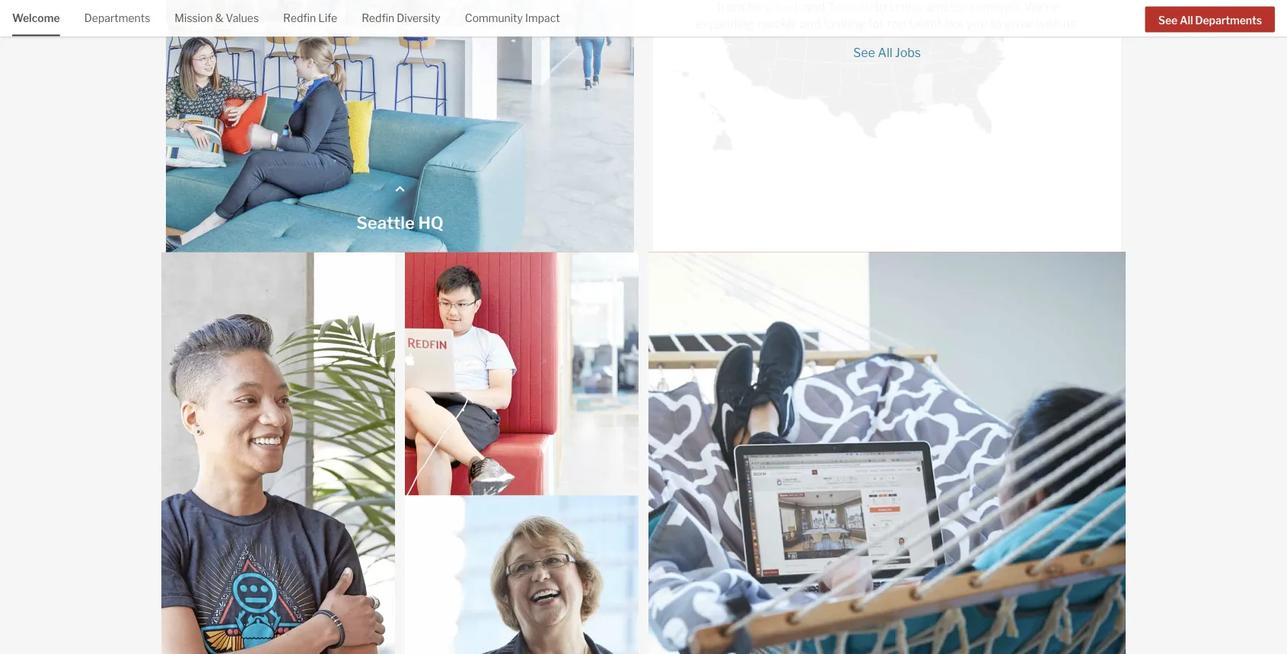 Task type: locate. For each thing, give the bounding box(es) containing it.
all
[[1180, 14, 1193, 26], [878, 45, 893, 60]]

with
[[1036, 16, 1060, 31], [375, 259, 399, 273]]

commuter's
[[522, 242, 590, 257]]

0 horizontal spatial and
[[335, 275, 356, 290]]

1 horizontal spatial see
[[1158, 14, 1178, 26]]

top
[[887, 16, 906, 31]]

departments inside "button"
[[1195, 14, 1262, 26]]

with inside located in denny triangle, our spacious seattle hq is a commuter's dream. each floor is complete with a fully-stocked kitchen, open work spaces, and sweeping views of the city.
[[375, 259, 399, 273]]

0 horizontal spatial redfin
[[283, 12, 316, 25]]

0 horizontal spatial with
[[375, 259, 399, 273]]

and down complete
[[335, 275, 356, 290]]

spacious
[[384, 242, 434, 257]]

seattle up stocked
[[437, 242, 478, 257]]

with down "we're" on the top right of the page
[[1036, 16, 1060, 31]]

seattle
[[356, 213, 415, 233], [437, 242, 478, 257]]

1 vertical spatial hq
[[480, 242, 499, 257]]

a
[[513, 242, 520, 257], [402, 259, 409, 273]]

see for see all departments
[[1158, 14, 1178, 26]]

0 vertical spatial is
[[501, 242, 510, 257]]

1 vertical spatial seattle
[[437, 242, 478, 257]]

the
[[466, 275, 485, 290]]

1 horizontal spatial seattle
[[437, 242, 478, 257]]

hq
[[418, 213, 444, 233], [480, 242, 499, 257]]

hq up kitchen,
[[480, 242, 499, 257]]

1 redfin from the left
[[283, 12, 316, 25]]

you
[[967, 16, 987, 31]]

and right quickly at the top of the page
[[800, 16, 821, 31]]

2 redfin from the left
[[362, 12, 394, 25]]

all inside see all departments "button"
[[1180, 14, 1193, 26]]

community impact link
[[465, 0, 560, 35]]

see inside "button"
[[1158, 14, 1178, 26]]

hq up spacious
[[418, 213, 444, 233]]

1 vertical spatial with
[[375, 259, 399, 273]]

our
[[362, 242, 381, 257]]

0 vertical spatial all
[[1180, 14, 1193, 26]]

is
[[501, 242, 510, 257], [307, 259, 316, 273]]

see all departments button
[[1145, 6, 1275, 32]]

seattle up the "our"
[[356, 213, 415, 233]]

triangle,
[[312, 242, 360, 257]]

0 horizontal spatial a
[[402, 259, 409, 273]]

spaces,
[[290, 275, 333, 290]]

values
[[226, 12, 259, 25]]

1 horizontal spatial hq
[[480, 242, 499, 257]]

1 vertical spatial and
[[335, 275, 356, 290]]

with up sweeping
[[375, 259, 399, 273]]

0 vertical spatial a
[[513, 242, 520, 257]]

1 horizontal spatial with
[[1036, 16, 1060, 31]]

mission & values link
[[175, 0, 259, 35]]

1 vertical spatial all
[[878, 45, 893, 60]]

see all jobs link
[[690, 44, 1085, 61]]

1 horizontal spatial all
[[1180, 14, 1193, 26]]

looking
[[824, 16, 866, 31]]

0 horizontal spatial seattle
[[356, 213, 415, 233]]

departments link
[[84, 0, 150, 35]]

1 vertical spatial is
[[307, 259, 316, 273]]

all inside see all jobs link
[[878, 45, 893, 60]]

1 vertical spatial see
[[853, 45, 875, 60]]

0 vertical spatial hq
[[418, 213, 444, 233]]

0 vertical spatial see
[[1158, 14, 1178, 26]]

for
[[868, 16, 884, 31]]

talent
[[909, 16, 942, 31]]

us.
[[1063, 16, 1079, 31]]

see
[[1158, 14, 1178, 26], [853, 45, 875, 60]]

departments
[[84, 12, 150, 25], [1195, 14, 1262, 26]]

1 horizontal spatial is
[[501, 242, 510, 257]]

a up kitchen,
[[513, 242, 520, 257]]

see all jobs
[[853, 45, 921, 60]]

redfin diversity link
[[362, 0, 441, 35]]

1 horizontal spatial redfin
[[362, 12, 394, 25]]

grow
[[1005, 16, 1033, 31]]

a down spacious
[[402, 259, 409, 273]]

is up spaces,
[[307, 259, 316, 273]]

1 horizontal spatial departments
[[1195, 14, 1262, 26]]

redfin left life
[[283, 12, 316, 25]]

0 horizontal spatial all
[[878, 45, 893, 60]]

redfin left the diversity
[[362, 12, 394, 25]]

0 vertical spatial and
[[800, 16, 821, 31]]

hq inside located in denny triangle, our spacious seattle hq is a commuter's dream. each floor is complete with a fully-stocked kitchen, open work spaces, and sweeping views of the city.
[[480, 242, 499, 257]]

to
[[990, 16, 1002, 31]]

1 horizontal spatial and
[[800, 16, 821, 31]]

redfin
[[283, 12, 316, 25], [362, 12, 394, 25]]

fully-
[[411, 259, 440, 273]]

1 vertical spatial a
[[402, 259, 409, 273]]

community impact
[[465, 12, 560, 25]]

and
[[800, 16, 821, 31], [335, 275, 356, 290]]

redfin life
[[283, 12, 337, 25]]

0 vertical spatial with
[[1036, 16, 1060, 31]]

.
[[1019, 0, 1022, 14]]

community
[[465, 12, 523, 25]]

sweeping
[[359, 275, 414, 290]]

open
[[535, 259, 564, 273]]

located in denny triangle, our spacious seattle hq is a commuter's dream. each floor is complete with a fully-stocked kitchen, open work spaces, and sweeping views of the city.
[[205, 242, 595, 290]]

0 horizontal spatial departments
[[84, 12, 150, 25]]

complete
[[318, 259, 372, 273]]

is up kitchen,
[[501, 242, 510, 257]]

0 horizontal spatial see
[[853, 45, 875, 60]]



Task type: describe. For each thing, give the bounding box(es) containing it.
see all departments
[[1158, 14, 1262, 26]]

located
[[210, 242, 257, 257]]

in
[[260, 242, 270, 257]]

impact
[[525, 12, 560, 25]]

expanding
[[696, 16, 755, 31]]

jobs
[[895, 45, 921, 60]]

diversity
[[397, 12, 441, 25]]

seattle inside located in denny triangle, our spacious seattle hq is a commuter's dream. each floor is complete with a fully-stocked kitchen, open work spaces, and sweeping views of the city.
[[437, 242, 478, 257]]

work
[[567, 259, 595, 273]]

see for see all jobs
[[853, 45, 875, 60]]

seattle hq
[[356, 213, 444, 233]]

each
[[247, 259, 275, 273]]

dream.
[[205, 259, 244, 273]]

welcome link
[[12, 0, 60, 35]]

kitchen,
[[488, 259, 533, 273]]

all for departments
[[1180, 14, 1193, 26]]

stocked
[[440, 259, 485, 273]]

quickly
[[757, 16, 797, 31]]

views
[[416, 275, 449, 290]]

1 horizontal spatial a
[[513, 242, 520, 257]]

and inside located in denny triangle, our spacious seattle hq is a commuter's dream. each floor is complete with a fully-stocked kitchen, open work spaces, and sweeping views of the city.
[[335, 275, 356, 290]]

like
[[945, 16, 964, 31]]

with inside . we're expanding quickly and looking for top talent like you to grow with us.
[[1036, 16, 1060, 31]]

0 horizontal spatial is
[[307, 259, 316, 273]]

city.
[[488, 275, 510, 290]]

&
[[215, 12, 223, 25]]

redfin for redfin diversity
[[362, 12, 394, 25]]

redfin for redfin life
[[283, 12, 316, 25]]

floor
[[277, 259, 304, 273]]

mission
[[175, 12, 213, 25]]

and inside . we're expanding quickly and looking for top talent like you to grow with us.
[[800, 16, 821, 31]]

0 vertical spatial seattle
[[356, 213, 415, 233]]

all for jobs
[[878, 45, 893, 60]]

redfin diversity
[[362, 12, 441, 25]]

mission & values
[[175, 12, 259, 25]]

denny
[[272, 242, 309, 257]]

0 horizontal spatial hq
[[418, 213, 444, 233]]

redfin life link
[[283, 0, 337, 35]]

we're
[[1024, 0, 1057, 14]]

. we're expanding quickly and looking for top talent like you to grow with us.
[[696, 0, 1079, 31]]

life
[[318, 12, 337, 25]]

of
[[452, 275, 463, 290]]

welcome
[[12, 12, 60, 25]]



Task type: vqa. For each thing, say whether or not it's contained in the screenshot.
REDFIN
yes



